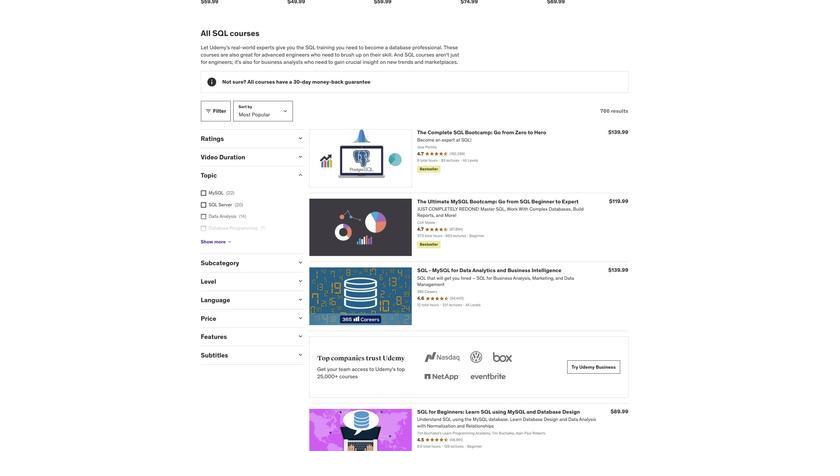 Task type: vqa. For each thing, say whether or not it's contained in the screenshot.


Task type: locate. For each thing, give the bounding box(es) containing it.
access
[[352, 366, 368, 373]]

need
[[346, 44, 358, 51], [322, 51, 334, 58], [315, 59, 327, 65]]

udemy's
[[210, 44, 230, 51]]

to left gain
[[329, 59, 333, 65]]

let udemy's real-world experts give you the sql training you need to become a database professional. these courses are also great for advanced engineers who need to brush up on their skill. and sql courses aren't just for engineers; it's also for business analysts who need to gain crucial insight on new trends and marketplaces.
[[201, 44, 460, 65]]

data
[[209, 214, 219, 220], [460, 267, 472, 274]]

expert
[[562, 198, 579, 205]]

a inside "let udemy's real-world experts give you the sql training you need to become a database professional. these courses are also great for advanced engineers who need to brush up on their skill. and sql courses aren't just for engineers; it's also for business analysts who need to gain crucial insight on new trends and marketplaces."
[[385, 44, 388, 51]]

top
[[318, 355, 330, 363]]

1 vertical spatial all
[[248, 79, 254, 85]]

show more
[[201, 239, 226, 245]]

4 small image from the top
[[297, 334, 304, 340]]

udemy right try in the bottom of the page
[[580, 365, 595, 371]]

4 xsmall image from the top
[[201, 226, 206, 232]]

3 xsmall image from the top
[[201, 214, 206, 220]]

3 small image from the top
[[297, 315, 304, 322]]

small image for features
[[297, 334, 304, 340]]

trends
[[398, 59, 414, 65]]

0 vertical spatial udemy
[[383, 355, 405, 363]]

2 vertical spatial database
[[538, 409, 562, 416]]

try
[[572, 365, 579, 371]]

2 you from the left
[[336, 44, 345, 51]]

from for zero
[[502, 129, 514, 136]]

also down the great
[[243, 59, 252, 65]]

to down trust
[[370, 366, 374, 373]]

1 vertical spatial udemy
[[580, 365, 595, 371]]

and right analytics
[[497, 267, 507, 274]]

$139.99
[[609, 129, 629, 135], [609, 267, 629, 274]]

0 horizontal spatial udemy
[[383, 355, 405, 363]]

top
[[397, 366, 405, 373]]

1 the from the top
[[418, 129, 427, 136]]

sql left -
[[418, 267, 428, 274]]

sql for beginners: learn sql using mysql and database design link
[[418, 409, 581, 416]]

not sure? all courses have a 30-day money-back guarantee
[[222, 79, 371, 85]]

the left ultimate
[[418, 198, 427, 205]]

top companies trust udemy get your team access to udemy's top 25,000+ courses
[[318, 355, 405, 380]]

who down training at the left of the page
[[311, 51, 321, 58]]

a
[[385, 44, 388, 51], [289, 79, 292, 85]]

1 vertical spatial on
[[380, 59, 386, 65]]

0 vertical spatial also
[[230, 51, 239, 58]]

ratings button
[[201, 135, 292, 143]]

the complete sql bootcamp: go from zero to hero link
[[418, 129, 547, 136]]

advanced
[[262, 51, 285, 58]]

price
[[201, 315, 216, 323]]

1 vertical spatial need
[[322, 51, 334, 58]]

from left zero at the right top
[[502, 129, 514, 136]]

who
[[311, 51, 321, 58], [304, 59, 314, 65]]

business right try in the bottom of the page
[[596, 365, 616, 371]]

0 vertical spatial and
[[415, 59, 424, 65]]

database
[[209, 226, 229, 232], [223, 237, 243, 243], [538, 409, 562, 416]]

1 horizontal spatial business
[[596, 365, 616, 371]]

0 vertical spatial the
[[418, 129, 427, 136]]

xsmall image left data analysis (14)
[[201, 214, 206, 220]]

for
[[254, 51, 261, 58], [201, 59, 207, 65], [254, 59, 260, 65], [452, 267, 459, 274], [429, 409, 436, 416]]

for down let
[[201, 59, 207, 65]]

intelligence
[[532, 267, 562, 274]]

udemy up top
[[383, 355, 405, 363]]

try udemy business link
[[568, 361, 621, 374]]

are
[[221, 51, 228, 58]]

courses down let
[[201, 51, 219, 58]]

xsmall image left mysql (22)
[[201, 191, 206, 196]]

analysts
[[284, 59, 303, 65]]

$139.99 for sql - mysql for data analytics and business intelligence
[[609, 267, 629, 274]]

day
[[302, 79, 311, 85]]

skill.
[[383, 51, 393, 58]]

the complete sql bootcamp: go from zero to hero
[[418, 129, 547, 136]]

0 horizontal spatial you
[[287, 44, 295, 51]]

all
[[201, 28, 211, 38], [248, 79, 254, 85]]

1 small image from the top
[[297, 135, 304, 142]]

xsmall image
[[201, 191, 206, 196], [201, 203, 206, 208], [201, 214, 206, 220], [201, 226, 206, 232]]

up
[[356, 51, 362, 58]]

xsmall image for data
[[201, 214, 206, 220]]

2 $139.99 from the top
[[609, 267, 629, 274]]

data left the analysis
[[209, 214, 219, 220]]

and right using
[[527, 409, 536, 416]]

sql
[[213, 28, 228, 38], [306, 44, 316, 51], [405, 51, 415, 58], [454, 129, 464, 136], [520, 198, 531, 205], [209, 202, 218, 208], [418, 267, 428, 274], [418, 409, 428, 416], [481, 409, 492, 416]]

database up oracle
[[209, 226, 229, 232]]

you up brush
[[336, 44, 345, 51]]

price button
[[201, 315, 292, 323]]

1 horizontal spatial data
[[460, 267, 472, 274]]

udemy's
[[376, 366, 396, 373]]

business left intelligence on the bottom of page
[[508, 267, 531, 274]]

mysql right ultimate
[[451, 198, 469, 205]]

data left analytics
[[460, 267, 472, 274]]

also down real-
[[230, 51, 239, 58]]

aren't
[[436, 51, 450, 58]]

sql up 'udemy's' at the top left of page
[[213, 28, 228, 38]]

a left 30-
[[289, 79, 292, 85]]

2 the from the top
[[418, 198, 427, 205]]

small image
[[205, 108, 212, 115], [297, 172, 304, 179], [297, 260, 304, 266], [297, 278, 304, 285], [297, 297, 304, 303], [297, 352, 304, 359]]

1 vertical spatial from
[[507, 198, 519, 205]]

for left beginners:
[[429, 409, 436, 416]]

you left the the
[[287, 44, 295, 51]]

2 xsmall image from the top
[[201, 203, 206, 208]]

1 vertical spatial go
[[499, 198, 506, 205]]

xsmall image up show
[[201, 226, 206, 232]]

0 horizontal spatial on
[[363, 51, 369, 58]]

from left beginner
[[507, 198, 519, 205]]

1 xsmall image from the top
[[201, 191, 206, 196]]

features button
[[201, 333, 292, 341]]

small image for level
[[297, 278, 304, 285]]

1 horizontal spatial a
[[385, 44, 388, 51]]

0 horizontal spatial business
[[508, 267, 531, 274]]

database left the design
[[538, 409, 562, 416]]

-
[[429, 267, 431, 274]]

using
[[493, 409, 507, 416]]

subcategory
[[201, 259, 239, 267]]

insight
[[363, 59, 379, 65]]

1 vertical spatial $139.99
[[609, 267, 629, 274]]

courses
[[230, 28, 260, 38], [201, 51, 219, 58], [416, 51, 435, 58], [255, 79, 275, 85], [340, 374, 358, 380]]

(22)
[[227, 190, 235, 196]]

1 vertical spatial bootcamp:
[[470, 198, 498, 205]]

udemy
[[383, 355, 405, 363], [580, 365, 595, 371]]

oracle
[[209, 237, 222, 243]]

real-
[[231, 44, 243, 51]]

you
[[287, 44, 295, 51], [336, 44, 345, 51]]

new
[[388, 59, 397, 65]]

1 vertical spatial a
[[289, 79, 292, 85]]

to right zero at the right top
[[528, 129, 534, 136]]

a up skill.
[[385, 44, 388, 51]]

small image for ratings
[[297, 135, 304, 142]]

2 horizontal spatial and
[[527, 409, 536, 416]]

courses down team
[[340, 374, 358, 380]]

1 vertical spatial data
[[460, 267, 472, 274]]

1 horizontal spatial also
[[243, 59, 252, 65]]

0 vertical spatial who
[[311, 51, 321, 58]]

guarantee
[[345, 79, 371, 85]]

0 vertical spatial a
[[385, 44, 388, 51]]

to up gain
[[335, 51, 340, 58]]

sql left beginner
[[520, 198, 531, 205]]

on
[[363, 51, 369, 58], [380, 59, 386, 65]]

small image
[[297, 135, 304, 142], [297, 154, 304, 160], [297, 315, 304, 322], [297, 334, 304, 340]]

sql up trends
[[405, 51, 415, 58]]

to up up
[[359, 44, 364, 51]]

the left complete
[[418, 129, 427, 136]]

0 horizontal spatial a
[[289, 79, 292, 85]]

1 vertical spatial business
[[596, 365, 616, 371]]

video duration
[[201, 153, 246, 161]]

on down skill.
[[380, 59, 386, 65]]

and right trends
[[415, 59, 424, 65]]

and inside "let udemy's real-world experts give you the sql training you need to become a database professional. these courses are also great for advanced engineers who need to brush up on their skill. and sql courses aren't just for engineers; it's also for business analysts who need to gain crucial insight on new trends and marketplaces."
[[415, 59, 424, 65]]

all up let
[[201, 28, 211, 38]]

1 vertical spatial who
[[304, 59, 314, 65]]

nasdaq image
[[423, 351, 462, 365]]

0 horizontal spatial and
[[415, 59, 424, 65]]

the
[[418, 129, 427, 136], [418, 198, 427, 205]]

0 vertical spatial $139.99
[[609, 129, 629, 135]]

sql right the the
[[306, 44, 316, 51]]

have
[[276, 79, 288, 85]]

show
[[201, 239, 213, 245]]

just
[[451, 51, 460, 58]]

for right the great
[[254, 51, 261, 58]]

0 horizontal spatial all
[[201, 28, 211, 38]]

0 vertical spatial all
[[201, 28, 211, 38]]

sure?
[[233, 79, 247, 85]]

beginner
[[532, 198, 555, 205]]

(7)
[[261, 226, 266, 232]]

subtitles
[[201, 352, 228, 360]]

all right sure?
[[248, 79, 254, 85]]

0 vertical spatial from
[[502, 129, 514, 136]]

1 $139.99 from the top
[[609, 129, 629, 135]]

filter
[[213, 108, 226, 114]]

team
[[339, 366, 351, 373]]

business
[[262, 59, 282, 65]]

netapp image
[[423, 370, 462, 385]]

level
[[201, 278, 216, 286]]

language button
[[201, 296, 292, 304]]

duration
[[219, 153, 246, 161]]

0 horizontal spatial data
[[209, 214, 219, 220]]

on right up
[[363, 51, 369, 58]]

database down database programming (7) on the left of page
[[223, 237, 243, 243]]

level button
[[201, 278, 292, 286]]

1 vertical spatial and
[[497, 267, 507, 274]]

learn
[[466, 409, 480, 416]]

0 vertical spatial go
[[494, 129, 501, 136]]

language
[[201, 296, 230, 304]]

1 horizontal spatial you
[[336, 44, 345, 51]]

go
[[494, 129, 501, 136], [499, 198, 506, 205]]

2 small image from the top
[[297, 154, 304, 160]]

0 vertical spatial bootcamp:
[[465, 129, 493, 136]]

1 vertical spatial the
[[418, 198, 427, 205]]

xsmall image left server
[[201, 203, 206, 208]]

who down engineers
[[304, 59, 314, 65]]

back
[[332, 79, 344, 85]]

database programming (7)
[[209, 226, 266, 232]]

server
[[219, 202, 232, 208]]

xsmall image for mysql
[[201, 191, 206, 196]]

mysql
[[209, 190, 224, 196], [451, 198, 469, 205], [433, 267, 450, 274], [508, 409, 526, 416]]

eventbrite image
[[470, 370, 508, 385]]

more
[[214, 239, 226, 245]]

ultimate
[[428, 198, 450, 205]]



Task type: describe. For each thing, give the bounding box(es) containing it.
0 horizontal spatial also
[[230, 51, 239, 58]]

courses left have
[[255, 79, 275, 85]]

show more button
[[201, 236, 232, 249]]

data analysis (14)
[[209, 214, 246, 220]]

766 results status
[[601, 108, 629, 114]]

766 results
[[601, 108, 629, 114]]

30-
[[294, 79, 302, 85]]

to inside top companies trust udemy get your team access to udemy's top 25,000+ courses
[[370, 366, 374, 373]]

subcategory button
[[201, 259, 292, 267]]

0 vertical spatial need
[[346, 44, 358, 51]]

world
[[243, 44, 256, 51]]

sql - mysql for data analytics and business intelligence link
[[418, 267, 562, 274]]

results
[[611, 108, 629, 114]]

$139.99 for the complete sql bootcamp: go from zero to hero
[[609, 129, 629, 135]]

1 horizontal spatial udemy
[[580, 365, 595, 371]]

sql left using
[[481, 409, 492, 416]]

the ultimate mysql bootcamp: go from sql beginner to expert
[[418, 198, 579, 205]]

bootcamp: for sql
[[465, 129, 493, 136]]

go for sql
[[499, 198, 506, 205]]

the for the ultimate mysql bootcamp: go from sql beginner to expert
[[418, 198, 427, 205]]

(20)
[[235, 202, 243, 208]]

$119.99
[[610, 198, 629, 205]]

0 vertical spatial on
[[363, 51, 369, 58]]

1 vertical spatial database
[[223, 237, 243, 243]]

from for sql
[[507, 198, 519, 205]]

these
[[444, 44, 458, 51]]

the
[[297, 44, 304, 51]]

small image for topic
[[297, 172, 304, 179]]

your
[[327, 366, 338, 373]]

for left business
[[254, 59, 260, 65]]

xsmall image for sql
[[201, 203, 206, 208]]

engineers
[[286, 51, 310, 58]]

filter button
[[201, 101, 231, 121]]

small image for subtitles
[[297, 352, 304, 359]]

small image for language
[[297, 297, 304, 303]]

$89.99
[[611, 409, 629, 415]]

database
[[390, 44, 411, 51]]

mysql (22)
[[209, 190, 235, 196]]

bootcamp: for mysql
[[470, 198, 498, 205]]

money-
[[312, 79, 332, 85]]

xsmall image for database
[[201, 226, 206, 232]]

topic
[[201, 172, 217, 180]]

design
[[563, 409, 581, 416]]

zero
[[516, 129, 527, 136]]

1 you from the left
[[287, 44, 295, 51]]

1 horizontal spatial on
[[380, 59, 386, 65]]

udemy inside top companies trust udemy get your team access to udemy's top 25,000+ courses
[[383, 355, 405, 363]]

1 horizontal spatial all
[[248, 79, 254, 85]]

crucial
[[346, 59, 362, 65]]

0 vertical spatial database
[[209, 226, 229, 232]]

great
[[240, 51, 253, 58]]

sql left beginners:
[[418, 409, 428, 416]]

volkswagen image
[[470, 351, 484, 365]]

topic button
[[201, 172, 292, 180]]

small image for price
[[297, 315, 304, 322]]

mysql right -
[[433, 267, 450, 274]]

courses up world
[[230, 28, 260, 38]]

sql for beginners: learn sql using mysql and database design
[[418, 409, 581, 416]]

analysis
[[220, 214, 237, 220]]

small image for subcategory
[[297, 260, 304, 266]]

mysql right using
[[508, 409, 526, 416]]

small image inside filter button
[[205, 108, 212, 115]]

go for zero
[[494, 129, 501, 136]]

video duration button
[[201, 153, 292, 161]]

get
[[318, 366, 326, 373]]

0 vertical spatial business
[[508, 267, 531, 274]]

25,000+
[[318, 374, 338, 380]]

not
[[222, 79, 232, 85]]

it's
[[235, 59, 242, 65]]

gain
[[335, 59, 345, 65]]

features
[[201, 333, 227, 341]]

small image for video duration
[[297, 154, 304, 160]]

2 vertical spatial and
[[527, 409, 536, 416]]

to left expert
[[556, 198, 561, 205]]

video
[[201, 153, 218, 161]]

2 vertical spatial need
[[315, 59, 327, 65]]

hero
[[535, 129, 547, 136]]

0 vertical spatial data
[[209, 214, 219, 220]]

ratings
[[201, 135, 224, 143]]

companies
[[331, 355, 365, 363]]

766
[[601, 108, 610, 114]]

sql right complete
[[454, 129, 464, 136]]

the for the complete sql bootcamp: go from zero to hero
[[418, 129, 427, 136]]

let
[[201, 44, 209, 51]]

sql server (20)
[[209, 202, 243, 208]]

professional.
[[413, 44, 443, 51]]

analytics
[[473, 267, 496, 274]]

engineers;
[[209, 59, 233, 65]]

complete
[[428, 129, 453, 136]]

box image
[[492, 351, 514, 365]]

subtitles button
[[201, 352, 292, 360]]

mysql left (22)
[[209, 190, 224, 196]]

sql - mysql for data analytics and business intelligence
[[418, 267, 562, 274]]

courses inside top companies trust udemy get your team access to udemy's top 25,000+ courses
[[340, 374, 358, 380]]

and
[[394, 51, 404, 58]]

training
[[317, 44, 335, 51]]

become
[[365, 44, 384, 51]]

for right -
[[452, 267, 459, 274]]

1 horizontal spatial and
[[497, 267, 507, 274]]

1 vertical spatial also
[[243, 59, 252, 65]]

xsmall image
[[227, 240, 232, 245]]

oracle database
[[209, 237, 243, 243]]

(14)
[[239, 214, 246, 220]]

courses down professional.
[[416, 51, 435, 58]]

their
[[370, 51, 381, 58]]

all sql courses
[[201, 28, 260, 38]]

sql left server
[[209, 202, 218, 208]]



